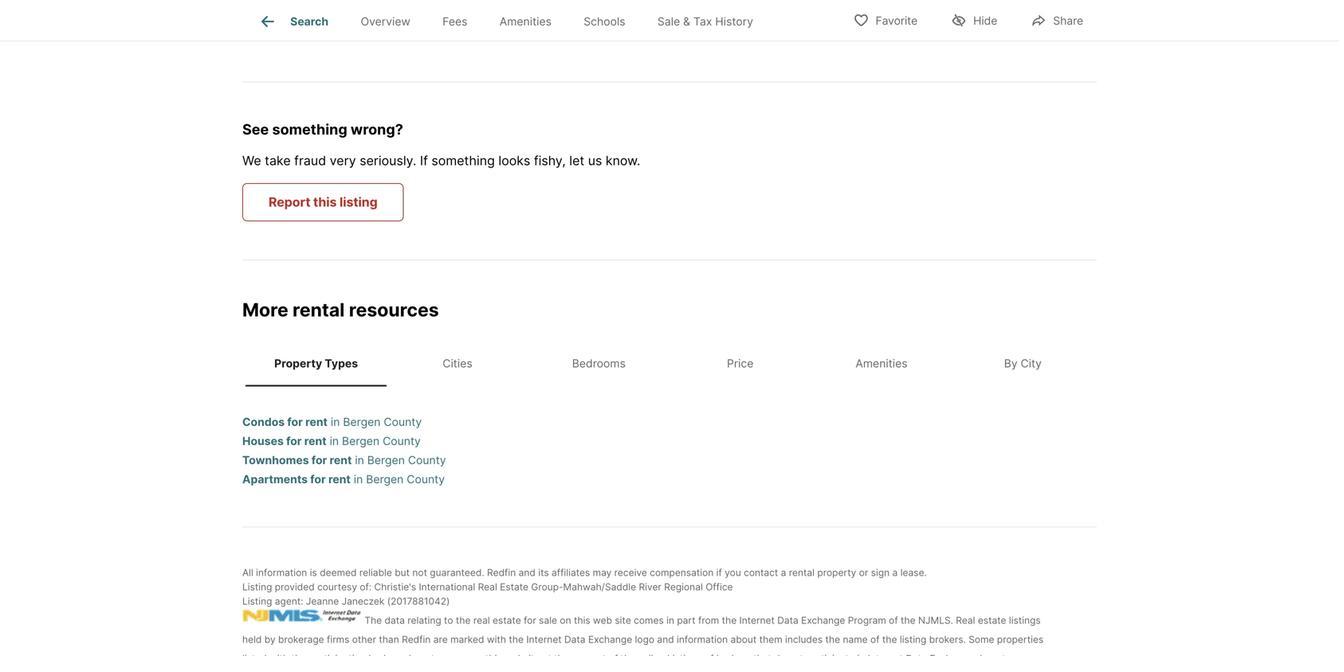 Task type: vqa. For each thing, say whether or not it's contained in the screenshot.
3
no



Task type: locate. For each thing, give the bounding box(es) containing it.
group-
[[531, 582, 563, 593]]

a
[[781, 567, 786, 579], [893, 567, 898, 579]]

not down 'are'
[[420, 654, 435, 657]]

0 vertical spatial with
[[487, 634, 506, 646]]

1 brokers from the left
[[369, 654, 403, 657]]

overview
[[361, 15, 411, 28]]

the down logo
[[621, 654, 636, 657]]

to
[[444, 615, 453, 627]]

1 tab list from the top
[[242, 0, 782, 41]]

report this listing button
[[242, 183, 404, 222]]

a right 'contact'
[[781, 567, 786, 579]]

2 horizontal spatial data
[[906, 654, 927, 657]]

sale & tax history tab
[[642, 2, 770, 41]]

2 vertical spatial this
[[486, 654, 502, 657]]

real left estate
[[478, 582, 497, 593]]

amenities tab
[[484, 2, 568, 41], [811, 344, 952, 384]]

1 vertical spatial amenities tab
[[811, 344, 952, 384]]

us
[[588, 153, 602, 169]]

and inside the data relating to the real estate for sale on this web site comes in part from the internet data exchange program of the njmls. real estate listings held by brokerage firms other than redfin are marked with the internet data exchange logo and information about them includes the name of the listing brokers. some properties listed with the participating brokers do not appear on this website at the request of the seller. listings of brokers that do not participate in internet data exchange do not appear
[[657, 634, 674, 646]]

properties
[[997, 634, 1044, 646]]

0 horizontal spatial condo button
[[242, 0, 519, 31]]

1 vertical spatial real
[[956, 615, 975, 627]]

all information is deemed reliable but not guaranteed. redfin and its affiliates may receive compensation if you contact a rental property or sign a lease.
[[242, 567, 927, 579]]

logo
[[635, 634, 655, 646]]

a right sign
[[893, 567, 898, 579]]

report
[[269, 195, 311, 210]]

favorite
[[876, 14, 918, 28]]

by
[[1004, 357, 1018, 371]]

1 estate from the left
[[493, 615, 521, 627]]

1 vertical spatial redfin
[[402, 634, 431, 646]]

participate
[[806, 654, 855, 657]]

with down by
[[270, 654, 289, 657]]

0 vertical spatial tab list
[[242, 0, 782, 41]]

0 horizontal spatial appear
[[437, 654, 469, 657]]

0 horizontal spatial real
[[478, 582, 497, 593]]

bergen
[[343, 416, 381, 429], [342, 435, 380, 448], [367, 454, 405, 467], [366, 473, 404, 487]]

1 vertical spatial tab list
[[242, 341, 1097, 387]]

the right 'at' at bottom left
[[554, 654, 569, 657]]

its
[[538, 567, 549, 579]]

information up provided
[[256, 567, 307, 579]]

more
[[242, 299, 288, 321]]

of right name
[[871, 634, 880, 646]]

2 horizontal spatial exchange
[[930, 654, 974, 657]]

the down program
[[883, 634, 897, 646]]

redfin down relating
[[402, 634, 431, 646]]

1 horizontal spatial do
[[774, 654, 786, 657]]

0 horizontal spatial do
[[405, 654, 417, 657]]

share button
[[1018, 4, 1097, 36]]

1 listing from the top
[[242, 582, 272, 593]]

relating
[[408, 615, 441, 627]]

tab list containing search
[[242, 0, 782, 41]]

rental left property
[[789, 567, 815, 579]]

something up fraud
[[272, 121, 347, 138]]

3 do from the left
[[977, 654, 988, 657]]

1 horizontal spatial with
[[487, 634, 506, 646]]

do down relating
[[405, 654, 417, 657]]

some
[[969, 634, 995, 646]]

with down real
[[487, 634, 506, 646]]

0 vertical spatial data
[[778, 615, 799, 627]]

1 horizontal spatial estate
[[978, 615, 1007, 627]]

0 vertical spatial amenities
[[500, 15, 552, 28]]

something right if
[[432, 153, 495, 169]]

2 a from the left
[[893, 567, 898, 579]]

hide button
[[938, 4, 1011, 36]]

1 horizontal spatial redfin
[[487, 567, 516, 579]]

0 vertical spatial on
[[560, 615, 571, 627]]

1 vertical spatial information
[[677, 634, 728, 646]]

1 horizontal spatial a
[[893, 567, 898, 579]]

and up seller. in the left bottom of the page
[[657, 634, 674, 646]]

you
[[725, 567, 741, 579]]

held
[[242, 634, 262, 646]]

appear down properties
[[1009, 654, 1040, 657]]

0 vertical spatial internet
[[740, 615, 775, 627]]

estate
[[493, 615, 521, 627], [978, 615, 1007, 627]]

1 horizontal spatial appear
[[1009, 654, 1040, 657]]

something
[[272, 121, 347, 138], [432, 153, 495, 169]]

we take fraud very seriously. if something looks fishy, let us know.
[[242, 153, 641, 169]]

reliable
[[359, 567, 392, 579]]

1 horizontal spatial condo button
[[531, 0, 808, 31]]

tab list
[[242, 0, 782, 41], [242, 341, 1097, 387]]

1 vertical spatial data
[[565, 634, 586, 646]]

1 horizontal spatial and
[[657, 634, 674, 646]]

see something wrong?
[[242, 121, 403, 138]]

0 horizontal spatial listing
[[340, 195, 378, 210]]

fees tab
[[427, 2, 484, 41]]

internet down program
[[868, 654, 903, 657]]

0 horizontal spatial condo
[[272, 6, 302, 18]]

for
[[287, 416, 303, 429], [286, 435, 302, 448], [312, 454, 327, 467], [310, 473, 326, 487], [524, 615, 536, 627]]

information inside the data relating to the real estate for sale on this web site comes in part from the internet data exchange program of the njmls. real estate listings held by brokerage firms other than redfin are marked with the internet data exchange logo and information about them includes the name of the listing brokers. some properties listed with the participating brokers do not appear on this website at the request of the seller. listings of brokers that do not participate in internet data exchange do not appear
[[677, 634, 728, 646]]

2 listing from the top
[[242, 596, 272, 608]]

part
[[677, 615, 696, 627]]

may
[[593, 567, 612, 579]]

listing
[[340, 195, 378, 210], [900, 634, 927, 646]]

1 horizontal spatial condo
[[561, 6, 591, 18]]

other
[[352, 634, 376, 646]]

rent right condos
[[305, 416, 328, 429]]

redfin up estate
[[487, 567, 516, 579]]

1 horizontal spatial exchange
[[801, 615, 845, 627]]

1 vertical spatial listing
[[900, 634, 927, 646]]

0 horizontal spatial estate
[[493, 615, 521, 627]]

information down from
[[677, 634, 728, 646]]

on down marked at left bottom
[[472, 654, 483, 657]]

this left website
[[486, 654, 502, 657]]

1 horizontal spatial something
[[432, 153, 495, 169]]

0 horizontal spatial a
[[781, 567, 786, 579]]

0 horizontal spatial exchange
[[588, 634, 632, 646]]

1 vertical spatial listing
[[242, 596, 272, 608]]

1 horizontal spatial real
[[956, 615, 975, 627]]

1 horizontal spatial amenities
[[856, 357, 908, 371]]

name
[[843, 634, 868, 646]]

1 vertical spatial this
[[574, 615, 591, 627]]

0 horizontal spatial internet
[[526, 634, 562, 646]]

data down njmls.
[[906, 654, 927, 657]]

1 condo from the left
[[272, 6, 302, 18]]

agent:
[[275, 596, 303, 608]]

0 horizontal spatial this
[[313, 195, 337, 210]]

0 vertical spatial listing
[[242, 582, 272, 593]]

0 vertical spatial redfin
[[487, 567, 516, 579]]

the down brokerage
[[292, 654, 306, 657]]

listing provided courtesy of: christie's international real estate group-mahwah/saddle river regional office listing agent: jeanne janeczek (2017881042)
[[242, 582, 733, 608]]

0 vertical spatial exchange
[[801, 615, 845, 627]]

estate up some
[[978, 615, 1007, 627]]

3 condo from the left
[[850, 6, 880, 18]]

houses
[[242, 435, 284, 448]]

real inside the data relating to the real estate for sale on this web site comes in part from the internet data exchange program of the njmls. real estate listings held by brokerage firms other than redfin are marked with the internet data exchange logo and information about them includes the name of the listing brokers. some properties listed with the participating brokers do not appear on this website at the request of the seller. listings of brokers that do not participate in internet data exchange do not appear
[[956, 615, 975, 627]]

2 horizontal spatial do
[[977, 654, 988, 657]]

0 vertical spatial rental
[[293, 299, 345, 321]]

appear down 'are'
[[437, 654, 469, 657]]

property
[[274, 357, 322, 371]]

and left its
[[519, 567, 536, 579]]

0 vertical spatial listing
[[340, 195, 378, 210]]

brokers down 'about'
[[717, 654, 751, 657]]

0 horizontal spatial information
[[256, 567, 307, 579]]

bedrooms
[[572, 357, 626, 371]]

listings
[[667, 654, 702, 657]]

2 horizontal spatial condo button
[[821, 0, 1097, 31]]

this
[[313, 195, 337, 210], [574, 615, 591, 627], [486, 654, 502, 657]]

internet up 'about'
[[740, 615, 775, 627]]

0 horizontal spatial amenities
[[500, 15, 552, 28]]

schools
[[584, 15, 626, 28]]

do down them
[[774, 654, 786, 657]]

for right apartments
[[310, 473, 326, 487]]

very
[[330, 153, 356, 169]]

1 horizontal spatial rental
[[789, 567, 815, 579]]

on right sale in the bottom left of the page
[[560, 615, 571, 627]]

tab list containing property types
[[242, 341, 1097, 387]]

1 vertical spatial exchange
[[588, 634, 632, 646]]

2 vertical spatial data
[[906, 654, 927, 657]]

2 horizontal spatial condo
[[850, 6, 880, 18]]

estate right real
[[493, 615, 521, 627]]

0 horizontal spatial brokers
[[369, 654, 403, 657]]

this right report
[[313, 195, 337, 210]]

internet up 'at' at bottom left
[[526, 634, 562, 646]]

2 tab list from the top
[[242, 341, 1097, 387]]

1 vertical spatial and
[[657, 634, 674, 646]]

0 vertical spatial amenities tab
[[484, 2, 568, 41]]

rental
[[293, 299, 345, 321], [789, 567, 815, 579]]

0 horizontal spatial rental
[[293, 299, 345, 321]]

seller.
[[638, 654, 665, 657]]

data
[[778, 615, 799, 627], [565, 634, 586, 646], [906, 654, 927, 657]]

this left web
[[574, 615, 591, 627]]

condo
[[272, 6, 302, 18], [561, 6, 591, 18], [850, 6, 880, 18]]

and
[[519, 567, 536, 579], [657, 634, 674, 646]]

the
[[456, 615, 471, 627], [722, 615, 737, 627], [901, 615, 916, 627], [509, 634, 524, 646], [826, 634, 840, 646], [883, 634, 897, 646], [292, 654, 306, 657], [554, 654, 569, 657], [621, 654, 636, 657]]

search link
[[258, 12, 329, 31]]

redfin
[[487, 567, 516, 579], [402, 634, 431, 646]]

for inside the data relating to the real estate for sale on this web site comes in part from the internet data exchange program of the njmls. real estate listings held by brokerage firms other than redfin are marked with the internet data exchange logo and information about them includes the name of the listing brokers. some properties listed with the participating brokers do not appear on this website at the request of the seller. listings of brokers that do not participate in internet data exchange do not appear
[[524, 615, 536, 627]]

0 horizontal spatial redfin
[[402, 634, 431, 646]]

rental right more
[[293, 299, 345, 321]]

not right but on the left bottom
[[413, 567, 427, 579]]

0 vertical spatial and
[[519, 567, 536, 579]]

request
[[572, 654, 606, 657]]

listing down "very"
[[340, 195, 378, 210]]

listing down njmls.
[[900, 634, 927, 646]]

if
[[420, 153, 428, 169]]

not down includes
[[789, 654, 803, 657]]

1 vertical spatial internet
[[526, 634, 562, 646]]

brokers down than
[[369, 654, 403, 657]]

search
[[290, 15, 329, 28]]

provided
[[275, 582, 315, 593]]

0 vertical spatial this
[[313, 195, 337, 210]]

1 horizontal spatial listing
[[900, 634, 927, 646]]

history
[[715, 15, 753, 28]]

or
[[859, 567, 869, 579]]

real up some
[[956, 615, 975, 627]]

2 horizontal spatial internet
[[868, 654, 903, 657]]

internet
[[740, 615, 775, 627], [526, 634, 562, 646], [868, 654, 903, 657]]

not down some
[[991, 654, 1006, 657]]

1 a from the left
[[781, 567, 786, 579]]

0 vertical spatial real
[[478, 582, 497, 593]]

them
[[760, 634, 783, 646]]

more rental resources
[[242, 299, 439, 321]]

apartments
[[242, 473, 308, 487]]

program
[[848, 615, 886, 627]]

for left sale in the bottom left of the page
[[524, 615, 536, 627]]

do down some
[[977, 654, 988, 657]]

0 horizontal spatial with
[[270, 654, 289, 657]]

fees
[[443, 15, 468, 28]]

for right townhomes
[[312, 454, 327, 467]]

1 horizontal spatial amenities tab
[[811, 344, 952, 384]]

contact
[[744, 567, 778, 579]]

share
[[1053, 14, 1084, 28]]

1 do from the left
[[405, 654, 417, 657]]

exchange down the brokers.
[[930, 654, 974, 657]]

report this listing
[[269, 195, 378, 210]]

property
[[818, 567, 857, 579]]

not
[[413, 567, 427, 579], [420, 654, 435, 657], [789, 654, 803, 657], [991, 654, 1006, 657]]

in
[[331, 416, 340, 429], [330, 435, 339, 448], [355, 454, 364, 467], [354, 473, 363, 487], [667, 615, 674, 627], [858, 654, 865, 657]]

receive
[[614, 567, 647, 579]]

0 horizontal spatial amenities tab
[[484, 2, 568, 41]]

data up request
[[565, 634, 586, 646]]

website
[[505, 654, 540, 657]]

data up includes
[[778, 615, 799, 627]]

0 horizontal spatial and
[[519, 567, 536, 579]]

0 vertical spatial something
[[272, 121, 347, 138]]

1 horizontal spatial information
[[677, 634, 728, 646]]

by city tab
[[952, 344, 1094, 384]]

1 vertical spatial on
[[472, 654, 483, 657]]

exchange up includes
[[801, 615, 845, 627]]

cities tab
[[387, 344, 528, 384]]

exchange down web
[[588, 634, 632, 646]]

brokers.
[[929, 634, 966, 646]]

real
[[478, 582, 497, 593], [956, 615, 975, 627]]

rental inside heading
[[293, 299, 345, 321]]

1 horizontal spatial brokers
[[717, 654, 751, 657]]



Task type: describe. For each thing, give the bounding box(es) containing it.
that
[[754, 654, 772, 657]]

christie's
[[374, 582, 416, 593]]

1 vertical spatial something
[[432, 153, 495, 169]]

this inside button
[[313, 195, 337, 210]]

townhomes
[[242, 454, 309, 467]]

0 horizontal spatial on
[[472, 654, 483, 657]]

property types tab
[[246, 344, 387, 384]]

of right the listings
[[705, 654, 714, 657]]

deemed
[[320, 567, 357, 579]]

the up participate
[[826, 634, 840, 646]]

listings
[[1009, 615, 1041, 627]]

2 condo button from the left
[[531, 0, 808, 31]]

sale
[[658, 15, 680, 28]]

1 appear from the left
[[437, 654, 469, 657]]

the right to
[[456, 615, 471, 627]]

the left njmls.
[[901, 615, 916, 627]]

for up townhomes
[[286, 435, 302, 448]]

1 horizontal spatial data
[[778, 615, 799, 627]]

1 horizontal spatial on
[[560, 615, 571, 627]]

affiliates
[[552, 567, 590, 579]]

sign
[[871, 567, 890, 579]]

bedrooms tab
[[528, 344, 670, 384]]

about
[[731, 634, 757, 646]]

redfin inside the data relating to the real estate for sale on this web site comes in part from the internet data exchange program of the njmls. real estate listings held by brokerage firms other than redfin are marked with the internet data exchange logo and information about them includes the name of the listing brokers. some properties listed with the participating brokers do not appear on this website at the request of the seller. listings of brokers that do not participate in internet data exchange do not appear
[[402, 634, 431, 646]]

for right condos
[[287, 416, 303, 429]]

rent up townhomes
[[304, 435, 327, 448]]

1 vertical spatial amenities
[[856, 357, 908, 371]]

at
[[543, 654, 552, 657]]

favorite button
[[840, 4, 931, 36]]

njmls.
[[918, 615, 953, 627]]

comes
[[634, 615, 664, 627]]

0 horizontal spatial something
[[272, 121, 347, 138]]

firms
[[327, 634, 350, 646]]

seriously.
[[360, 153, 417, 169]]

0 vertical spatial information
[[256, 567, 307, 579]]

fraud
[[294, 153, 326, 169]]

web
[[593, 615, 612, 627]]

but
[[395, 567, 410, 579]]

1 vertical spatial with
[[270, 654, 289, 657]]

take
[[265, 153, 291, 169]]

2 estate from the left
[[978, 615, 1007, 627]]

data
[[385, 615, 405, 627]]

condos
[[242, 416, 285, 429]]

2 do from the left
[[774, 654, 786, 657]]

international
[[419, 582, 475, 593]]

more rental resources heading
[[242, 299, 1097, 341]]

river
[[639, 582, 662, 593]]

fishy,
[[534, 153, 566, 169]]

rent right townhomes
[[330, 454, 352, 467]]

marked
[[451, 634, 484, 646]]

by
[[264, 634, 276, 646]]

we
[[242, 153, 261, 169]]

schools tab
[[568, 2, 642, 41]]

of right request
[[609, 654, 618, 657]]

overview tab
[[345, 2, 427, 41]]

is
[[310, 567, 317, 579]]

1 vertical spatial rental
[[789, 567, 815, 579]]

estate
[[500, 582, 529, 593]]

2 brokers from the left
[[717, 654, 751, 657]]

by city
[[1004, 357, 1042, 371]]

2 appear from the left
[[1009, 654, 1040, 657]]

let
[[569, 153, 585, 169]]

of:
[[360, 582, 372, 593]]

&
[[683, 15, 691, 28]]

1 condo button from the left
[[242, 0, 519, 31]]

condos for rent in bergen county houses for rent in bergen county townhomes for rent in bergen county apartments for rent in bergen county
[[242, 416, 446, 487]]

participating
[[309, 654, 366, 657]]

site
[[615, 615, 631, 627]]

1 horizontal spatial this
[[486, 654, 502, 657]]

the data relating to the real estate for sale on this web site comes in part from the internet data exchange program of the njmls. real estate listings held by brokerage firms other than redfin are marked with the internet data exchange logo and information about them includes the name of the listing brokers. some properties listed with the participating brokers do not appear on this website at the request of the seller. listings of brokers that do not participate in internet data exchange do not appear 
[[242, 615, 1054, 657]]

property types
[[274, 357, 358, 371]]

mahwah/saddle
[[563, 582, 636, 593]]

wrong?
[[351, 121, 403, 138]]

listing inside button
[[340, 195, 378, 210]]

guaranteed.
[[430, 567, 484, 579]]

the up website
[[509, 634, 524, 646]]

courtesy
[[317, 582, 357, 593]]

from
[[698, 615, 719, 627]]

than
[[379, 634, 399, 646]]

office
[[706, 582, 733, 593]]

if
[[717, 567, 722, 579]]

price tab
[[670, 344, 811, 384]]

real inside listing provided courtesy of: christie's international real estate group-mahwah/saddle river regional office listing agent: jeanne janeczek (2017881042)
[[478, 582, 497, 593]]

1 horizontal spatial internet
[[740, 615, 775, 627]]

all
[[242, 567, 253, 579]]

0 horizontal spatial data
[[565, 634, 586, 646]]

2 horizontal spatial this
[[574, 615, 591, 627]]

regional
[[664, 582, 703, 593]]

real
[[473, 615, 490, 627]]

sale
[[539, 615, 557, 627]]

types
[[325, 357, 358, 371]]

lease.
[[901, 567, 927, 579]]

includes
[[785, 634, 823, 646]]

compensation
[[650, 567, 714, 579]]

2 condo from the left
[[561, 6, 591, 18]]

(2017881042)
[[387, 596, 450, 608]]

3 condo button from the left
[[821, 0, 1097, 31]]

listing inside the data relating to the real estate for sale on this web site comes in part from the internet data exchange program of the njmls. real estate listings held by brokerage firms other than redfin are marked with the internet data exchange logo and information about them includes the name of the listing brokers. some properties listed with the participating brokers do not appear on this website at the request of the seller. listings of brokers that do not participate in internet data exchange do not appear
[[900, 634, 927, 646]]

janeczek
[[342, 596, 385, 608]]

see
[[242, 121, 269, 138]]

of right program
[[889, 615, 898, 627]]

looks
[[499, 153, 530, 169]]

2 vertical spatial internet
[[868, 654, 903, 657]]

city
[[1021, 357, 1042, 371]]

the right from
[[722, 615, 737, 627]]

know.
[[606, 153, 641, 169]]

2 vertical spatial exchange
[[930, 654, 974, 657]]

rent right apartments
[[328, 473, 351, 487]]



